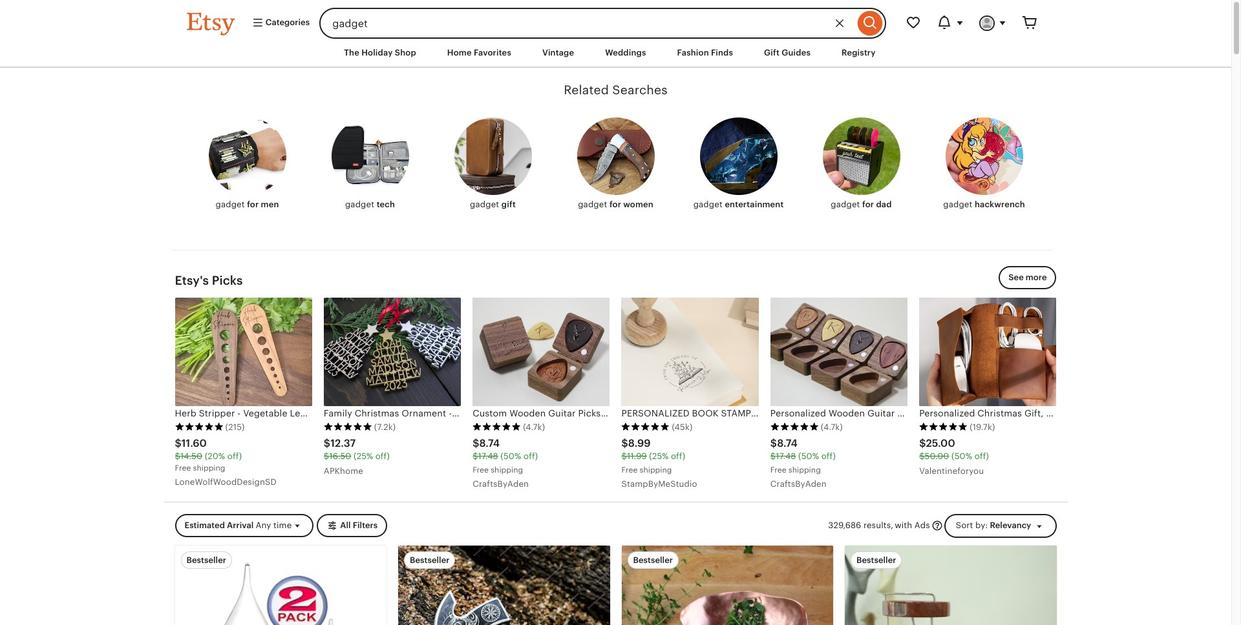 Task type: describe. For each thing, give the bounding box(es) containing it.
more
[[1026, 273, 1047, 283]]

1 bestseller from the left
[[187, 556, 226, 566]]

gadget for gadget hackwrench
[[944, 200, 973, 210]]

stripper
[[199, 409, 235, 419]]

women
[[624, 200, 654, 210]]

estimated
[[185, 521, 225, 531]]

gift
[[502, 200, 516, 210]]

none search field inside categories banner
[[320, 8, 886, 39]]

fashion finds
[[677, 48, 733, 58]]

(4.7k) for custom wooden guitar picks box,personalized guitar pick box storage,wood guitar plectrum organizer music,gift for guitarist musician image
[[523, 423, 545, 432]]

(50% for 5 out of 5 stars image for custom wooden guitar picks box,personalized guitar pick box storage,wood guitar plectrum organizer music,gift for guitarist musician image
[[501, 452, 522, 462]]

personalized book stamp | custom library stamp | self inking library stamp | from the library of stamp | book lover | personalized stamp image
[[622, 298, 759, 407]]

perpetual machine simulator - perpetual motion device - perpetual marble machine (battery is not included) image
[[845, 546, 1057, 626]]

(4.7k) for personalized wooden guitar picks box,custom engraved guitar pick box storage,guitar plectrum organizer,music gift for guitarist musician image
[[821, 423, 843, 432]]

favorites
[[474, 48, 512, 58]]

(20%
[[205, 452, 225, 462]]

17.48 for custom wooden guitar picks box,personalized guitar pick box storage,wood guitar plectrum organizer music,gift for guitarist musician image
[[478, 452, 498, 462]]

categories button
[[242, 12, 316, 35]]

searches
[[613, 84, 668, 97]]

3 bestseller from the left
[[633, 556, 673, 566]]

-
[[238, 409, 241, 419]]

(50% for 5 out of 5 stars image for personalized wooden guitar picks box,custom engraved guitar pick box storage,guitar plectrum organizer,music gift for guitarist musician image
[[799, 452, 819, 462]]

11.99
[[627, 452, 647, 462]]

vintage
[[543, 48, 574, 58]]

fashion finds link
[[668, 41, 743, 65]]

the holiday shop
[[344, 48, 416, 58]]

(215)
[[225, 423, 245, 432]]

product video element for fourth bestseller link from the right
[[175, 546, 387, 626]]

2 bestseller link from the left
[[398, 546, 610, 626]]

personalized christmas gift, travel cable organizer, leather cable organizer, desk organizer, christmas gift for dad, christmas gift for mom image
[[920, 298, 1057, 407]]

off) for herb stripper - vegetable leaf remover image
[[228, 452, 242, 462]]

$ 8.74 $ 17.48 (50% off) free shipping craftsbyaden for custom wooden guitar picks box,personalized guitar pick box storage,wood guitar plectrum organizer music,gift for guitarist musician image
[[473, 438, 538, 489]]

results,
[[864, 521, 894, 531]]

25.00
[[926, 438, 956, 450]]

shop
[[395, 48, 416, 58]]

related
[[564, 84, 609, 97]]

1 bestseller link from the left
[[175, 546, 387, 626]]

by:
[[976, 521, 988, 531]]

3 bestseller link from the left
[[622, 546, 834, 626]]

12.37
[[331, 438, 356, 450]]

filters
[[353, 521, 378, 531]]

menu bar containing the holiday shop
[[163, 39, 1069, 68]]

storm glass weather predictor - snow globe - weather predicting snow globes - antique weather station - unique science gifts for women image
[[175, 546, 387, 626]]

329,686
[[829, 521, 862, 531]]

with ads
[[895, 521, 930, 531]]

personalized wooden guitar picks box,custom engraved guitar pick box storage,guitar plectrum organizer,music gift for guitarist musician image
[[771, 298, 908, 407]]

finds
[[711, 48, 733, 58]]

home favorites link
[[438, 41, 521, 65]]

ads
[[915, 521, 930, 531]]

17.48 for personalized wooden guitar picks box,custom engraved guitar pick box storage,guitar plectrum organizer,music gift for guitarist musician image
[[776, 452, 796, 462]]

arrival
[[227, 521, 254, 531]]

(45k)
[[672, 423, 693, 432]]

relevancy
[[990, 521, 1032, 531]]

$ 11.60 $ 14.50 (20% off) free shipping lonewolfwooddesignsd
[[175, 438, 277, 488]]

lonewolfwooddesignsd
[[175, 478, 277, 488]]

free for personalized book stamp | custom library stamp | self inking library stamp | from the library of stamp | book lover | personalized stamp 'image'
[[622, 466, 638, 475]]

see more
[[1009, 273, 1047, 283]]

50.00
[[925, 452, 950, 462]]

pizza cutter axe unique viking style  wood handel for camping or kitchen , pizza chef gift , gift for him anniversary gift , christmas gift image
[[398, 546, 610, 626]]

shipping for herb stripper - vegetable leaf remover image
[[193, 464, 225, 473]]

the
[[344, 48, 359, 58]]

off) inside $ 12.37 $ 16.50 (25% off) apkhome
[[376, 452, 390, 462]]

off) for personalized wooden guitar picks box,custom engraved guitar pick box storage,guitar plectrum organizer,music gift for guitarist musician image
[[822, 452, 836, 462]]

weddings
[[605, 48, 646, 58]]

apkhome
[[324, 467, 363, 476]]

product video element for first bestseller link from right
[[845, 546, 1057, 626]]

herb stripper - vegetable leaf remover image
[[175, 298, 312, 407]]

the holiday shop link
[[335, 41, 426, 65]]

see
[[1009, 273, 1024, 283]]

stampbymestudio
[[622, 480, 698, 489]]

(25% for 12.37
[[354, 452, 373, 462]]

leaf
[[290, 409, 309, 419]]

5 out of 5 stars image for family christmas ornament - personalized ornament with names - christmas tree ornament image
[[324, 423, 372, 432]]

gadget gift
[[470, 200, 516, 210]]

men
[[261, 200, 279, 210]]

$ 12.37 $ 16.50 (25% off) apkhome
[[324, 438, 390, 476]]

dad
[[877, 200, 892, 210]]

see more button
[[999, 267, 1057, 290]]

herb stripper - vegetable leaf remover
[[175, 409, 350, 419]]

gadget entertainment
[[694, 200, 784, 210]]

categories
[[264, 18, 310, 27]]

gift
[[764, 48, 780, 58]]

registry
[[842, 48, 876, 58]]

shipping for custom wooden guitar picks box,personalized guitar pick box storage,wood guitar plectrum organizer music,gift for guitarist musician image
[[491, 466, 523, 475]]

gadget for dad
[[831, 200, 892, 210]]

Search for anything text field
[[320, 8, 855, 39]]

with
[[895, 521, 913, 531]]

gadget for gadget for dad
[[831, 200, 860, 210]]

vegetable
[[243, 409, 288, 419]]

free for herb stripper - vegetable leaf remover image
[[175, 464, 191, 473]]



Task type: locate. For each thing, give the bounding box(es) containing it.
off)
[[228, 452, 242, 462], [376, 452, 390, 462], [524, 452, 538, 462], [671, 452, 686, 462], [822, 452, 836, 462], [975, 452, 989, 462]]

free for custom wooden guitar picks box,personalized guitar pick box storage,wood guitar plectrum organizer music,gift for guitarist musician image
[[473, 466, 489, 475]]

3 for from the left
[[863, 200, 874, 210]]

3 off) from the left
[[524, 452, 538, 462]]

0 horizontal spatial 8.74
[[479, 438, 500, 450]]

all filters
[[340, 521, 378, 531]]

1 horizontal spatial $ 8.74 $ 17.48 (50% off) free shipping craftsbyaden
[[771, 438, 836, 489]]

shipping inside $ 8.99 $ 11.99 (25% off) free shipping stampbymestudio
[[640, 466, 672, 475]]

craftsbyaden for custom wooden guitar picks box,personalized guitar pick box storage,wood guitar plectrum organizer music,gift for guitarist musician image
[[473, 480, 529, 489]]

vintage link
[[533, 41, 584, 65]]

etsy's
[[175, 274, 209, 288]]

1 horizontal spatial (25%
[[649, 452, 669, 462]]

tech
[[377, 200, 395, 210]]

gadget for men
[[216, 200, 279, 210]]

related searches
[[564, 84, 668, 97]]

3 gadget from the left
[[470, 200, 499, 210]]

2 gadget from the left
[[345, 200, 374, 210]]

16.50
[[329, 452, 351, 462]]

2 horizontal spatial (50%
[[952, 452, 973, 462]]

for left 'dad'
[[863, 200, 874, 210]]

product video element
[[175, 546, 387, 626], [845, 546, 1057, 626]]

for for for men
[[247, 200, 259, 210]]

home favorites
[[447, 48, 512, 58]]

1 8.74 from the left
[[479, 438, 500, 450]]

0 horizontal spatial $ 8.74 $ 17.48 (50% off) free shipping craftsbyaden
[[473, 438, 538, 489]]

gadget for gadget gift
[[470, 200, 499, 210]]

estimated arrival any time
[[185, 521, 292, 531]]

gadget left women
[[578, 200, 607, 210]]

6 5 out of 5 stars image from the left
[[920, 423, 968, 432]]

6 gadget from the left
[[831, 200, 860, 210]]

(50% inside $ 25.00 $ 50.00 (50% off) valentineforyou
[[952, 452, 973, 462]]

(25% right the '11.99'
[[649, 452, 669, 462]]

2 (4.7k) from the left
[[821, 423, 843, 432]]

(50%
[[501, 452, 522, 462], [799, 452, 819, 462], [952, 452, 973, 462]]

shipping for personalized book stamp | custom library stamp | self inking library stamp | from the library of stamp | book lover | personalized stamp 'image'
[[640, 466, 672, 475]]

gadget for women
[[578, 200, 654, 210]]

1 for from the left
[[247, 200, 259, 210]]

5 out of 5 stars image for custom wooden guitar picks box,personalized guitar pick box storage,wood guitar plectrum organizer music,gift for guitarist musician image
[[473, 423, 521, 432]]

picks
[[212, 274, 243, 288]]

2 horizontal spatial for
[[863, 200, 874, 210]]

herb stripper and spice leaf stripper.  pure copper.  handmade in usa.  perfect gift for cooks & chefs.  ultimate kitchen utensil. image
[[622, 546, 834, 626]]

hackwrench
[[975, 200, 1025, 210]]

gadget for gadget entertainment
[[694, 200, 723, 210]]

1 17.48 from the left
[[478, 452, 498, 462]]

off) for custom wooden guitar picks box,personalized guitar pick box storage,wood guitar plectrum organizer music,gift for guitarist musician image
[[524, 452, 538, 462]]

(7.2k)
[[374, 423, 396, 432]]

(25%
[[354, 452, 373, 462], [649, 452, 669, 462]]

0 horizontal spatial (4.7k)
[[523, 423, 545, 432]]

1 off) from the left
[[228, 452, 242, 462]]

product video element down sort
[[845, 546, 1057, 626]]

sort by: relevancy
[[956, 521, 1032, 531]]

product video element down "time"
[[175, 546, 387, 626]]

1 horizontal spatial (4.7k)
[[821, 423, 843, 432]]

(25% inside $ 12.37 $ 16.50 (25% off) apkhome
[[354, 452, 373, 462]]

2 5 out of 5 stars image from the left
[[324, 423, 372, 432]]

for left men
[[247, 200, 259, 210]]

weddings link
[[596, 41, 656, 65]]

5 out of 5 stars image for personalized christmas gift, travel cable organizer, leather cable organizer, desk organizer, christmas gift for dad, christmas gift for mom image
[[920, 423, 968, 432]]

fashion
[[677, 48, 709, 58]]

$ 8.74 $ 17.48 (50% off) free shipping craftsbyaden
[[473, 438, 538, 489], [771, 438, 836, 489]]

1 product video element from the left
[[175, 546, 387, 626]]

gadget left hackwrench
[[944, 200, 973, 210]]

(19.7k)
[[970, 423, 995, 432]]

0 horizontal spatial 17.48
[[478, 452, 498, 462]]

shipping for personalized wooden guitar picks box,custom engraved guitar pick box storage,guitar plectrum organizer,music gift for guitarist musician image
[[789, 466, 821, 475]]

1 (4.7k) from the left
[[523, 423, 545, 432]]

etsy's picks
[[175, 274, 243, 288]]

off) inside $ 11.60 $ 14.50 (20% off) free shipping lonewolfwooddesignsd
[[228, 452, 242, 462]]

for for for women
[[610, 200, 621, 210]]

1 horizontal spatial product video element
[[845, 546, 1057, 626]]

gadget left 'dad'
[[831, 200, 860, 210]]

2 off) from the left
[[376, 452, 390, 462]]

gadget left entertainment
[[694, 200, 723, 210]]

1 horizontal spatial 8.74
[[777, 438, 798, 450]]

5 off) from the left
[[822, 452, 836, 462]]

free
[[175, 464, 191, 473], [473, 466, 489, 475], [622, 466, 638, 475], [771, 466, 787, 475]]

5 gadget from the left
[[694, 200, 723, 210]]

11.60
[[182, 438, 207, 450]]

for
[[247, 200, 259, 210], [610, 200, 621, 210], [863, 200, 874, 210]]

free for personalized wooden guitar picks box,custom engraved guitar pick box storage,guitar plectrum organizer,music gift for guitarist musician image
[[771, 466, 787, 475]]

0 horizontal spatial (25%
[[354, 452, 373, 462]]

gadget for gadget for women
[[578, 200, 607, 210]]

gadget for gadget for men
[[216, 200, 245, 210]]

gift guides
[[764, 48, 811, 58]]

1 horizontal spatial for
[[610, 200, 621, 210]]

4 gadget from the left
[[578, 200, 607, 210]]

gadget left men
[[216, 200, 245, 210]]

2 craftsbyaden from the left
[[771, 480, 827, 489]]

gadget left gift
[[470, 200, 499, 210]]

family christmas ornament - personalized ornament with names - christmas tree ornament image
[[324, 298, 461, 407]]

craftsbyaden for personalized wooden guitar picks box,custom engraved guitar pick box storage,guitar plectrum organizer,music gift for guitarist musician image
[[771, 480, 827, 489]]

herb
[[175, 409, 197, 419]]

off) inside $ 8.99 $ 11.99 (25% off) free shipping stampbymestudio
[[671, 452, 686, 462]]

329,686 results,
[[829, 521, 894, 531]]

17.48
[[478, 452, 498, 462], [776, 452, 796, 462]]

for left women
[[610, 200, 621, 210]]

all filters button
[[317, 515, 388, 538]]

$ 8.74 $ 17.48 (50% off) free shipping craftsbyaden for personalized wooden guitar picks box,custom engraved guitar pick box storage,guitar plectrum organizer,music gift for guitarist musician image
[[771, 438, 836, 489]]

guides
[[782, 48, 811, 58]]

$
[[175, 438, 182, 450], [324, 438, 331, 450], [473, 438, 479, 450], [622, 438, 628, 450], [771, 438, 777, 450], [920, 438, 926, 450], [175, 452, 180, 462], [324, 452, 329, 462], [473, 452, 478, 462], [622, 452, 627, 462], [771, 452, 776, 462], [920, 452, 925, 462]]

registry link
[[832, 41, 886, 65]]

8.74 for custom wooden guitar picks box,personalized guitar pick box storage,wood guitar plectrum organizer music,gift for guitarist musician image
[[479, 438, 500, 450]]

1 horizontal spatial (50%
[[799, 452, 819, 462]]

1 craftsbyaden from the left
[[473, 480, 529, 489]]

0 horizontal spatial for
[[247, 200, 259, 210]]

custom wooden guitar picks box,personalized guitar pick box storage,wood guitar plectrum organizer music,gift for guitarist musician image
[[473, 298, 610, 407]]

time
[[274, 521, 292, 531]]

4 off) from the left
[[671, 452, 686, 462]]

off) for personalized book stamp | custom library stamp | self inking library stamp | from the library of stamp | book lover | personalized stamp 'image'
[[671, 452, 686, 462]]

5 out of 5 stars image for personalized wooden guitar picks box,custom engraved guitar pick box storage,guitar plectrum organizer,music gift for guitarist musician image
[[771, 423, 819, 432]]

2 for from the left
[[610, 200, 621, 210]]

2 (50% from the left
[[799, 452, 819, 462]]

(25% inside $ 8.99 $ 11.99 (25% off) free shipping stampbymestudio
[[649, 452, 669, 462]]

$ 25.00 $ 50.00 (50% off) valentineforyou
[[920, 438, 989, 476]]

valentineforyou
[[920, 467, 984, 476]]

bestseller link
[[175, 546, 387, 626], [398, 546, 610, 626], [622, 546, 834, 626], [845, 546, 1057, 626]]

0 horizontal spatial craftsbyaden
[[473, 480, 529, 489]]

1 5 out of 5 stars image from the left
[[175, 423, 223, 432]]

(4.7k)
[[523, 423, 545, 432], [821, 423, 843, 432]]

free inside $ 8.99 $ 11.99 (25% off) free shipping stampbymestudio
[[622, 466, 638, 475]]

gadget tech
[[345, 200, 395, 210]]

1 (25% from the left
[[354, 452, 373, 462]]

6 off) from the left
[[975, 452, 989, 462]]

(25% for 8.99
[[649, 452, 669, 462]]

for for for dad
[[863, 200, 874, 210]]

$ 8.99 $ 11.99 (25% off) free shipping stampbymestudio
[[622, 438, 698, 489]]

5 out of 5 stars image
[[175, 423, 223, 432], [324, 423, 372, 432], [473, 423, 521, 432], [622, 423, 670, 432], [771, 423, 819, 432], [920, 423, 968, 432]]

gift guides link
[[755, 41, 821, 65]]

1 horizontal spatial 17.48
[[776, 452, 796, 462]]

menu bar
[[163, 39, 1069, 68]]

2 17.48 from the left
[[776, 452, 796, 462]]

8.74 for personalized wooden guitar picks box,custom engraved guitar pick box storage,guitar plectrum organizer,music gift for guitarist musician image
[[777, 438, 798, 450]]

2 (25% from the left
[[649, 452, 669, 462]]

2 bestseller from the left
[[410, 556, 450, 566]]

1 (50% from the left
[[501, 452, 522, 462]]

7 gadget from the left
[[944, 200, 973, 210]]

bestseller
[[187, 556, 226, 566], [410, 556, 450, 566], [633, 556, 673, 566], [857, 556, 897, 566]]

gadget left tech
[[345, 200, 374, 210]]

gadget for gadget tech
[[345, 200, 374, 210]]

0 horizontal spatial product video element
[[175, 546, 387, 626]]

1 horizontal spatial craftsbyaden
[[771, 480, 827, 489]]

remover
[[311, 409, 350, 419]]

4 5 out of 5 stars image from the left
[[622, 423, 670, 432]]

(25% right the 16.50
[[354, 452, 373, 462]]

14.50
[[180, 452, 202, 462]]

2 8.74 from the left
[[777, 438, 798, 450]]

0 horizontal spatial (50%
[[501, 452, 522, 462]]

1 gadget from the left
[[216, 200, 245, 210]]

categories banner
[[163, 0, 1069, 39]]

4 bestseller from the left
[[857, 556, 897, 566]]

home
[[447, 48, 472, 58]]

2 product video element from the left
[[845, 546, 1057, 626]]

3 5 out of 5 stars image from the left
[[473, 423, 521, 432]]

off) inside $ 25.00 $ 50.00 (50% off) valentineforyou
[[975, 452, 989, 462]]

5 out of 5 stars image for personalized book stamp | custom library stamp | self inking library stamp | from the library of stamp | book lover | personalized stamp 'image'
[[622, 423, 670, 432]]

4 bestseller link from the left
[[845, 546, 1057, 626]]

holiday
[[362, 48, 393, 58]]

any
[[256, 521, 271, 531]]

shipping inside $ 11.60 $ 14.50 (20% off) free shipping lonewolfwooddesignsd
[[193, 464, 225, 473]]

craftsbyaden
[[473, 480, 529, 489], [771, 480, 827, 489]]

2 $ 8.74 $ 17.48 (50% off) free shipping craftsbyaden from the left
[[771, 438, 836, 489]]

all
[[340, 521, 351, 531]]

3 (50% from the left
[[952, 452, 973, 462]]

5 5 out of 5 stars image from the left
[[771, 423, 819, 432]]

8.99
[[628, 438, 651, 450]]

entertainment
[[725, 200, 784, 210]]

sort
[[956, 521, 974, 531]]

see more link
[[999, 267, 1057, 290]]

free inside $ 11.60 $ 14.50 (20% off) free shipping lonewolfwooddesignsd
[[175, 464, 191, 473]]

1 $ 8.74 $ 17.48 (50% off) free shipping craftsbyaden from the left
[[473, 438, 538, 489]]

gadget
[[216, 200, 245, 210], [345, 200, 374, 210], [470, 200, 499, 210], [578, 200, 607, 210], [694, 200, 723, 210], [831, 200, 860, 210], [944, 200, 973, 210]]

gadget hackwrench
[[944, 200, 1025, 210]]

5 out of 5 stars image for herb stripper - vegetable leaf remover image
[[175, 423, 223, 432]]

None search field
[[320, 8, 886, 39]]



Task type: vqa. For each thing, say whether or not it's contained in the screenshot.
Family Christmas Ornament - Personalized Ornament With Names - Christmas Tree Ornament Image's '5 out of 5 stars' 'image'
yes



